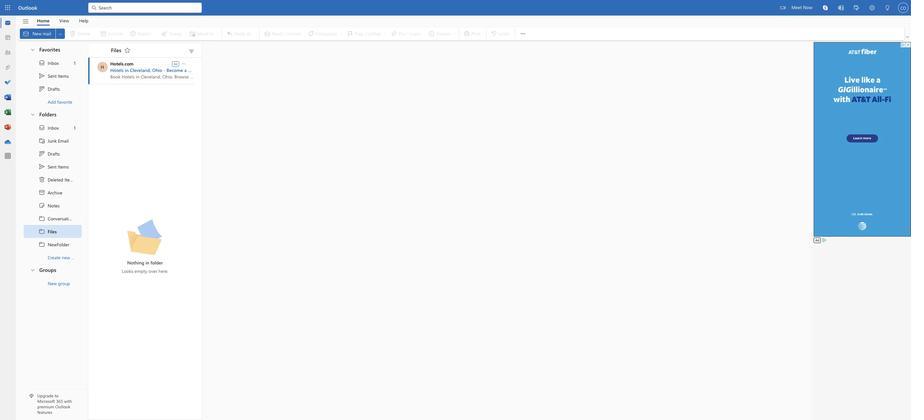 Task type: describe. For each thing, give the bounding box(es) containing it.
powerpoint image
[[5, 124, 11, 131]]


[[781, 5, 786, 10]]

a
[[184, 67, 187, 73]]

home button
[[32, 16, 54, 26]]

to do image
[[5, 80, 11, 86]]

premium
[[37, 405, 54, 410]]

files inside  files
[[48, 229, 57, 235]]

word image
[[5, 94, 11, 101]]

 search field
[[88, 0, 202, 15]]

outlook banner
[[0, 0, 912, 17]]

 tree item for 
[[24, 82, 82, 95]]


[[39, 203, 45, 209]]

 conversation history
[[39, 216, 90, 222]]


[[23, 31, 29, 37]]

 button
[[19, 16, 32, 27]]


[[886, 5, 891, 10]]

move & delete group
[[20, 27, 221, 40]]

onedrive image
[[5, 139, 11, 146]]

 new mail
[[23, 30, 51, 37]]

 notes
[[39, 203, 60, 209]]

 button for folders
[[27, 108, 38, 120]]


[[124, 47, 131, 54]]

create new folder tree item
[[24, 251, 83, 264]]

 archive
[[39, 190, 62, 196]]

 for  dropdown button
[[181, 61, 186, 66]]

hotels.com image
[[97, 62, 108, 72]]

sent inside favorites tree
[[48, 73, 57, 79]]

-
[[164, 67, 165, 73]]

notes
[[48, 203, 60, 209]]

hotels.com
[[110, 61, 134, 67]]

folders
[[39, 111, 56, 118]]

 sent items for first  tree item from the bottom of the page
[[39, 164, 69, 170]]

outlook inside upgrade to microsoft 365 with premium outlook features
[[55, 405, 70, 410]]


[[39, 190, 45, 196]]

become
[[167, 67, 183, 73]]

 button
[[849, 0, 865, 17]]

 inside favorites tree
[[39, 73, 45, 79]]

 for favorites
[[30, 47, 35, 52]]

looks
[[122, 269, 133, 275]]

member
[[207, 67, 224, 73]]

 newfolder
[[39, 242, 69, 248]]

2  tree item from the top
[[24, 160, 82, 173]]

nothing
[[127, 260, 144, 266]]

files 
[[111, 47, 131, 54]]

 for 
[[39, 151, 45, 157]]

group
[[58, 281, 70, 287]]

calendar image
[[5, 35, 11, 41]]

 button
[[122, 45, 133, 56]]

message list section
[[88, 42, 224, 421]]

drafts for 
[[48, 86, 60, 92]]

hotels in cleveland, ohio - become a rewards member
[[110, 67, 224, 73]]

upgrade
[[37, 394, 54, 399]]

hotels
[[110, 67, 124, 73]]

 for  popup button
[[520, 31, 527, 37]]

 files
[[39, 229, 57, 235]]


[[188, 48, 195, 55]]


[[91, 5, 97, 11]]


[[39, 138, 45, 144]]

tags group
[[261, 27, 458, 40]]

 inbox for 
[[39, 125, 59, 131]]

1 for 
[[74, 60, 76, 66]]


[[823, 5, 829, 10]]

view
[[59, 17, 69, 24]]

1  tree item from the top
[[24, 212, 90, 225]]

outlook link
[[18, 0, 37, 16]]

 drafts for 
[[39, 151, 60, 157]]

 for  conversation history
[[39, 216, 45, 222]]

new group tree item
[[24, 277, 82, 290]]

outlook inside outlook banner
[[18, 4, 37, 11]]

 button
[[881, 0, 896, 17]]


[[855, 5, 860, 10]]

in for hotels
[[125, 67, 129, 73]]

1 horizontal spatial ad
[[816, 238, 820, 243]]

favorites tree item
[[24, 44, 82, 57]]

features
[[37, 410, 52, 416]]

 for 
[[39, 86, 45, 92]]

 sent items for 1st  tree item
[[39, 73, 69, 79]]

deleted
[[48, 177, 63, 183]]

files image
[[5, 65, 11, 71]]

excel image
[[5, 109, 11, 116]]

sent inside tree
[[48, 164, 57, 170]]

favorites tree
[[24, 41, 82, 108]]

add favorite
[[48, 99, 72, 105]]

2  from the top
[[39, 164, 45, 170]]

new group
[[48, 281, 70, 287]]

inbox for 
[[48, 60, 59, 66]]

left-rail-appbar navigation
[[1, 16, 14, 150]]

 for  files
[[39, 229, 45, 235]]

create new folder
[[48, 255, 83, 261]]

 tree item
[[24, 199, 82, 212]]


[[870, 5, 875, 10]]

files heading
[[103, 43, 133, 57]]

help button
[[74, 16, 93, 26]]

mail
[[43, 30, 51, 37]]

here.
[[159, 269, 168, 275]]

meet
[[792, 4, 803, 10]]

junk
[[48, 138, 57, 144]]

more apps image
[[5, 153, 11, 160]]

newfolder
[[48, 242, 69, 248]]

h
[[101, 64, 104, 70]]

empty
[[135, 269, 147, 275]]

 tree item for 
[[24, 57, 82, 69]]

items inside  deleted items
[[65, 177, 76, 183]]

history
[[75, 216, 90, 222]]

 for  newfolder
[[39, 242, 45, 248]]

meet now
[[792, 4, 813, 10]]

items inside favorites tree
[[58, 73, 69, 79]]


[[907, 35, 910, 39]]



Task type: locate. For each thing, give the bounding box(es) containing it.
 down  files
[[39, 242, 45, 248]]

 button
[[27, 44, 38, 56], [27, 108, 38, 120], [27, 264, 38, 276]]

1  button from the top
[[27, 44, 38, 56]]

0 vertical spatial in
[[125, 67, 129, 73]]

files inside files 
[[111, 47, 121, 53]]

 sent items
[[39, 73, 69, 79], [39, 164, 69, 170]]

people image
[[5, 50, 11, 56]]

1 vertical spatial outlook
[[55, 405, 70, 410]]

 down 
[[39, 216, 45, 222]]

items
[[58, 73, 69, 79], [58, 164, 69, 170], [65, 177, 76, 183]]


[[839, 5, 844, 10]]

 button
[[905, 34, 911, 40]]

1 drafts from the top
[[48, 86, 60, 92]]


[[39, 60, 45, 66], [39, 125, 45, 131]]

1 vertical spatial  drafts
[[39, 151, 60, 157]]

conversation
[[48, 216, 74, 222]]

 for 
[[39, 125, 45, 131]]

 for folders
[[30, 112, 35, 117]]

drafts inside tree
[[48, 151, 60, 157]]

folder for in
[[151, 260, 163, 266]]

0 vertical spatial files
[[111, 47, 121, 53]]

1 horizontal spatial 
[[520, 31, 527, 37]]

 drafts
[[39, 86, 60, 92], [39, 151, 60, 157]]

0 vertical spatial  drafts
[[39, 86, 60, 92]]

 inbox
[[39, 60, 59, 66], [39, 125, 59, 131]]

in up over
[[146, 260, 149, 266]]

 tree item
[[24, 212, 90, 225], [24, 225, 82, 238], [24, 238, 82, 251]]

0 vertical spatial drafts
[[48, 86, 60, 92]]

 up 
[[39, 164, 45, 170]]

1 vertical spatial drafts
[[48, 151, 60, 157]]

1 vertical spatial ad
[[816, 238, 820, 243]]

0 vertical spatial  tree item
[[24, 69, 82, 82]]

 tree item up junk
[[24, 121, 82, 134]]

1 vertical spatial new
[[48, 281, 57, 287]]

0 horizontal spatial files
[[48, 229, 57, 235]]

now
[[804, 4, 813, 10]]

 tree item up create
[[24, 238, 82, 251]]

1 vertical spatial 1
[[74, 125, 76, 131]]

1  drafts from the top
[[39, 86, 60, 92]]

0 horizontal spatial 
[[181, 61, 186, 66]]

set your advertising preferences image
[[823, 238, 828, 243]]

tab list
[[32, 16, 94, 26]]

2  sent items from the top
[[39, 164, 69, 170]]

1 vertical spatial  tree item
[[24, 121, 82, 134]]

3  from the top
[[39, 242, 45, 248]]


[[22, 18, 29, 25]]

 drafts for 
[[39, 86, 60, 92]]

 drafts down junk
[[39, 151, 60, 157]]

 inside groups tree item
[[30, 268, 35, 273]]

1 vertical spatial 
[[39, 125, 45, 131]]


[[39, 216, 45, 222], [39, 229, 45, 235], [39, 242, 45, 248]]

2  tree item from the top
[[24, 121, 82, 134]]

 tree item
[[24, 173, 82, 186]]

 inbox down "favorites"
[[39, 60, 59, 66]]

2 sent from the top
[[48, 164, 57, 170]]

1 down the favorites tree item
[[74, 60, 76, 66]]

1
[[74, 60, 76, 66], [74, 125, 76, 131]]

sent
[[48, 73, 57, 79], [48, 164, 57, 170]]

 tree item up add
[[24, 82, 82, 95]]

 tree item down "favorites"
[[24, 57, 82, 69]]

 tree item down junk
[[24, 147, 82, 160]]

0 vertical spatial 1
[[74, 60, 76, 66]]

1 vertical spatial  button
[[27, 108, 38, 120]]

folder inside nothing in folder looks empty over here.
[[151, 260, 163, 266]]

outlook
[[18, 4, 37, 11], [55, 405, 70, 410]]

 up  newfolder
[[39, 229, 45, 235]]

drafts
[[48, 86, 60, 92], [48, 151, 60, 157]]

new inside tree item
[[48, 281, 57, 287]]

application
[[0, 0, 912, 421]]

new
[[32, 30, 42, 37], [48, 281, 57, 287]]


[[39, 177, 45, 183]]

 inside favorites tree
[[39, 86, 45, 92]]

0 vertical spatial 
[[39, 73, 45, 79]]

ad
[[174, 62, 178, 66], [816, 238, 820, 243]]

groups tree item
[[24, 264, 82, 277]]

1 sent from the top
[[48, 73, 57, 79]]

 left folders
[[30, 112, 35, 117]]

365
[[56, 399, 63, 405]]

0 vertical spatial outlook
[[18, 4, 37, 11]]

2  tree item from the top
[[24, 147, 82, 160]]

1 vertical spatial 
[[39, 229, 45, 235]]

1  from the top
[[39, 216, 45, 222]]

1  tree item from the top
[[24, 82, 82, 95]]

 button
[[818, 0, 834, 16]]


[[39, 86, 45, 92], [39, 151, 45, 157]]

 inside  dropdown button
[[181, 61, 186, 66]]

0 horizontal spatial folder
[[71, 255, 83, 261]]

0 horizontal spatial outlook
[[18, 4, 37, 11]]


[[39, 73, 45, 79], [39, 164, 45, 170]]

tree containing 
[[24, 121, 90, 264]]

2  button from the top
[[27, 108, 38, 120]]

help
[[79, 17, 88, 24]]

in down hotels.com on the left
[[125, 67, 129, 73]]

2 drafts from the top
[[48, 151, 60, 157]]

inbox for 
[[48, 125, 59, 131]]

premium features image
[[29, 395, 34, 399]]

 tree item
[[24, 69, 82, 82], [24, 160, 82, 173]]

1 vertical spatial in
[[146, 260, 149, 266]]

0 vertical spatial 
[[39, 60, 45, 66]]

0 horizontal spatial in
[[125, 67, 129, 73]]

drafts down  junk email
[[48, 151, 60, 157]]

0 vertical spatial items
[[58, 73, 69, 79]]

drafts up add favorite "tree item"
[[48, 86, 60, 92]]

tab list inside 'application'
[[32, 16, 94, 26]]

1 up  tree item
[[74, 125, 76, 131]]

 inside favorites tree
[[39, 60, 45, 66]]

 tree item down the favorites tree item
[[24, 69, 82, 82]]

2  tree item from the top
[[24, 225, 82, 238]]

items up favorite
[[58, 73, 69, 79]]

2  drafts from the top
[[39, 151, 60, 157]]

0 vertical spatial sent
[[48, 73, 57, 79]]

1 inside favorites tree
[[74, 60, 76, 66]]

 down 
[[39, 151, 45, 157]]

1 for 
[[74, 125, 76, 131]]

1 horizontal spatial new
[[48, 281, 57, 287]]

 down "favorites"
[[39, 60, 45, 66]]

 tree item down notes
[[24, 212, 90, 225]]

rewards
[[188, 67, 205, 73]]

 for groups
[[30, 268, 35, 273]]

 left groups on the left bottom
[[30, 268, 35, 273]]

create
[[48, 255, 61, 261]]

 inside folders tree item
[[30, 112, 35, 117]]

co image
[[899, 3, 909, 13]]

 button left groups on the left bottom
[[27, 264, 38, 276]]

3  tree item from the top
[[24, 238, 82, 251]]

inbox down the favorites tree item
[[48, 60, 59, 66]]

groups
[[39, 267, 56, 274]]

1 1 from the top
[[74, 60, 76, 66]]

 button down ' new mail'
[[27, 44, 38, 56]]

 drafts up add
[[39, 86, 60, 92]]

 junk email
[[39, 138, 69, 144]]

1 vertical spatial 
[[181, 61, 186, 66]]

view button
[[55, 16, 74, 26]]

1  inbox from the top
[[39, 60, 59, 66]]

0 vertical spatial ad
[[174, 62, 178, 66]]

email
[[58, 138, 69, 144]]

1 vertical spatial  tree item
[[24, 160, 82, 173]]

nothing in folder looks empty over here.
[[122, 260, 168, 275]]

0 horizontal spatial new
[[32, 30, 42, 37]]

0 horizontal spatial ad
[[174, 62, 178, 66]]

 tree item
[[24, 57, 82, 69], [24, 121, 82, 134]]

ad inside message list 'section'
[[174, 62, 178, 66]]

1  tree item from the top
[[24, 69, 82, 82]]

add favorite tree item
[[24, 95, 82, 108]]

inbox
[[48, 60, 59, 66], [48, 125, 59, 131]]

0 vertical spatial inbox
[[48, 60, 59, 66]]

2 vertical spatial 
[[39, 242, 45, 248]]

1 vertical spatial  inbox
[[39, 125, 59, 131]]

 button inside the favorites tree item
[[27, 44, 38, 56]]

new left mail
[[32, 30, 42, 37]]

sent up add
[[48, 73, 57, 79]]

 tree item up  newfolder
[[24, 225, 82, 238]]

 inside dropdown button
[[58, 31, 63, 37]]

1 vertical spatial  tree item
[[24, 147, 82, 160]]

2 inbox from the top
[[48, 125, 59, 131]]

 down ' new mail'
[[30, 47, 35, 52]]

outlook down to
[[55, 405, 70, 410]]

items right 'deleted'
[[65, 177, 76, 183]]

microsoft
[[37, 399, 55, 405]]

 button inside groups tree item
[[27, 264, 38, 276]]

 button
[[181, 61, 187, 67]]

files left ""
[[111, 47, 121, 53]]

 inside tree
[[39, 125, 45, 131]]

 button
[[56, 29, 65, 39]]

2  from the top
[[39, 125, 45, 131]]

 tree item up 'deleted'
[[24, 160, 82, 173]]

Search for email, meetings, files and more. field
[[98, 4, 198, 11]]

application containing outlook
[[0, 0, 912, 421]]

outlook up  button
[[18, 4, 37, 11]]


[[520, 31, 527, 37], [181, 61, 186, 66]]

2 vertical spatial items
[[65, 177, 76, 183]]

folder for new
[[71, 255, 83, 261]]

 inbox up junk
[[39, 125, 59, 131]]

ohio
[[152, 67, 162, 73]]

new left "group"
[[48, 281, 57, 287]]

folder up over
[[151, 260, 163, 266]]

to
[[55, 394, 59, 399]]

 button
[[834, 0, 849, 17]]

1 vertical spatial inbox
[[48, 125, 59, 131]]

ad up become
[[174, 62, 178, 66]]

 sent items up  tree item
[[39, 164, 69, 170]]

1  tree item from the top
[[24, 57, 82, 69]]

folders tree item
[[24, 108, 82, 121]]

new inside ' new mail'
[[32, 30, 42, 37]]

in
[[125, 67, 129, 73], [146, 260, 149, 266]]

favorites
[[39, 46, 60, 53]]

 down "favorites"
[[39, 73, 45, 79]]

new
[[62, 255, 70, 261]]

2  inbox from the top
[[39, 125, 59, 131]]

sent up  tree item
[[48, 164, 57, 170]]

0 vertical spatial 
[[520, 31, 527, 37]]

add
[[48, 99, 56, 105]]

0 vertical spatial 
[[39, 216, 45, 222]]

0 vertical spatial  button
[[27, 44, 38, 56]]

mail image
[[5, 20, 11, 26]]

 button inside folders tree item
[[27, 108, 38, 120]]


[[58, 31, 63, 37], [30, 47, 35, 52], [30, 112, 35, 117], [30, 268, 35, 273]]

 inside the favorites tree item
[[30, 47, 35, 52]]

 button
[[517, 27, 530, 40]]

 tree item
[[24, 82, 82, 95], [24, 147, 82, 160]]

ad left set your advertising preferences image
[[816, 238, 820, 243]]

items up  deleted items
[[58, 164, 69, 170]]

with
[[64, 399, 72, 405]]

1 vertical spatial  sent items
[[39, 164, 69, 170]]

1 vertical spatial 
[[39, 164, 45, 170]]

in for nothing
[[146, 260, 149, 266]]

2 1 from the top
[[74, 125, 76, 131]]

drafts for 
[[48, 151, 60, 157]]

tab list containing home
[[32, 16, 94, 26]]

 for 
[[39, 60, 45, 66]]

0 vertical spatial  tree item
[[24, 57, 82, 69]]

in inside nothing in folder looks empty over here.
[[146, 260, 149, 266]]

 tree item for 
[[24, 121, 82, 134]]

1 horizontal spatial in
[[146, 260, 149, 266]]

1 vertical spatial items
[[58, 164, 69, 170]]

 inbox for 
[[39, 60, 59, 66]]

1  from the top
[[39, 60, 45, 66]]

 button
[[186, 47, 197, 56]]

files
[[111, 47, 121, 53], [48, 229, 57, 235]]

 tree item for 
[[24, 147, 82, 160]]

 sent items inside favorites tree
[[39, 73, 69, 79]]

 button for groups
[[27, 264, 38, 276]]

 inside  popup button
[[520, 31, 527, 37]]

 sent items inside tree
[[39, 164, 69, 170]]

tree
[[24, 121, 90, 264]]

 drafts inside favorites tree
[[39, 86, 60, 92]]

folder right the new
[[71, 255, 83, 261]]

3  button from the top
[[27, 264, 38, 276]]

files up  newfolder
[[48, 229, 57, 235]]

2  from the top
[[39, 229, 45, 235]]

1 vertical spatial sent
[[48, 164, 57, 170]]

 button
[[865, 0, 881, 17]]

 right mail
[[58, 31, 63, 37]]

upgrade to microsoft 365 with premium outlook features
[[37, 394, 72, 416]]

drafts inside favorites tree
[[48, 86, 60, 92]]

1  from the top
[[39, 73, 45, 79]]

1 horizontal spatial files
[[111, 47, 121, 53]]

inbox up  junk email
[[48, 125, 59, 131]]

 tree item
[[24, 186, 82, 199]]

1  sent items from the top
[[39, 73, 69, 79]]

cleveland,
[[130, 67, 151, 73]]

 up 
[[39, 125, 45, 131]]

2  from the top
[[39, 151, 45, 157]]

1 horizontal spatial outlook
[[55, 405, 70, 410]]

1 vertical spatial 
[[39, 151, 45, 157]]

 button left folders
[[27, 108, 38, 120]]

 inbox inside tree
[[39, 125, 59, 131]]

folder inside tree item
[[71, 255, 83, 261]]

1  from the top
[[39, 86, 45, 92]]

0 vertical spatial  tree item
[[24, 82, 82, 95]]

1 inbox from the top
[[48, 60, 59, 66]]

2 vertical spatial  button
[[27, 264, 38, 276]]

0 vertical spatial  sent items
[[39, 73, 69, 79]]

home
[[37, 17, 50, 24]]

 sent items down the favorites tree item
[[39, 73, 69, 79]]

 up add favorite "tree item"
[[39, 86, 45, 92]]

 button for favorites
[[27, 44, 38, 56]]

0 vertical spatial  inbox
[[39, 60, 59, 66]]

 inbox inside favorites tree
[[39, 60, 59, 66]]

archive
[[48, 190, 62, 196]]

 tree item
[[24, 134, 82, 147]]

0 vertical spatial 
[[39, 86, 45, 92]]

0 vertical spatial new
[[32, 30, 42, 37]]

over
[[149, 269, 157, 275]]

inbox inside favorites tree
[[48, 60, 59, 66]]

1 horizontal spatial folder
[[151, 260, 163, 266]]

favorite
[[57, 99, 72, 105]]

1 vertical spatial files
[[48, 229, 57, 235]]

 deleted items
[[39, 177, 76, 183]]



Task type: vqa. For each thing, say whether or not it's contained in the screenshot.
Trending news: Should Supreme Court disqualify Trump from… and more Select a conversation option
no



